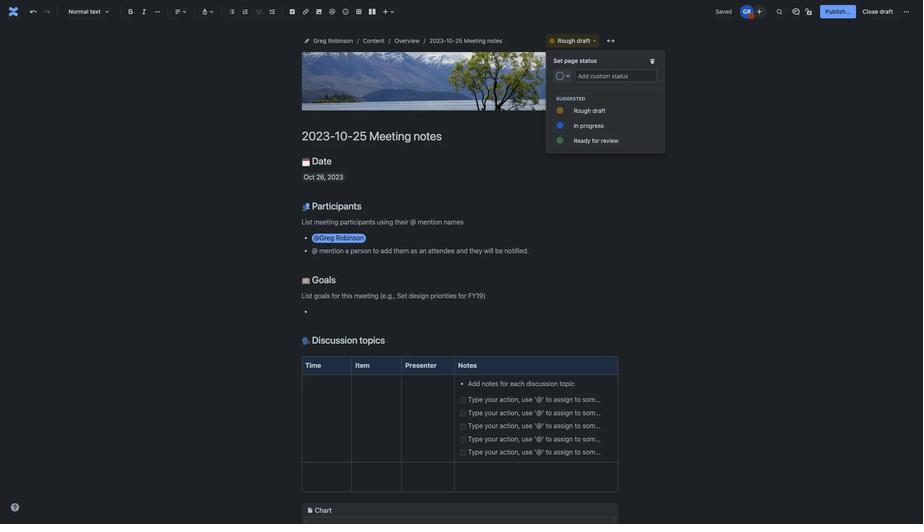 Task type: locate. For each thing, give the bounding box(es) containing it.
@greg robinson
[[314, 234, 364, 242]]

confluence image
[[7, 5, 20, 18]]

:speaking_head: image
[[302, 337, 310, 345]]

date
[[310, 155, 332, 167]]

suggested element
[[557, 96, 665, 101], [547, 103, 665, 148]]

chart
[[315, 507, 332, 514]]

:calendar_spiral: image
[[302, 158, 310, 166], [302, 158, 310, 166]]

draft for close draft
[[880, 8, 894, 15]]

topics
[[360, 335, 385, 346]]

indent tab image
[[267, 7, 277, 17]]

progress
[[580, 122, 604, 129]]

2023
[[328, 173, 343, 181]]

draft right close
[[880, 8, 894, 15]]

mention image
[[327, 7, 337, 17]]

robinson
[[328, 37, 353, 44], [336, 234, 364, 242]]

publish...
[[826, 8, 851, 15]]

bullet list ⌘⇧8 image
[[227, 7, 237, 17]]

ready
[[574, 137, 591, 144]]

rough draft
[[574, 107, 606, 114]]

close
[[863, 8, 879, 15]]

update
[[432, 85, 451, 91]]

bold ⌘b image
[[126, 7, 136, 17]]

1 horizontal spatial draft
[[880, 8, 894, 15]]

0 horizontal spatial draft
[[593, 107, 606, 114]]

robinson right greg
[[328, 37, 353, 44]]

oct
[[304, 173, 315, 181]]

overview link
[[395, 36, 420, 46]]

add image, video, or file image
[[314, 7, 324, 17]]

normal
[[69, 8, 88, 15]]

Give this page a title text field
[[302, 129, 618, 143]]

draft
[[880, 8, 894, 15], [593, 107, 606, 114]]

in progress button
[[547, 118, 665, 133]]

review
[[601, 137, 619, 144]]

1 vertical spatial suggested element
[[547, 103, 665, 148]]

:goal: image
[[302, 277, 310, 285], [302, 277, 310, 285]]

update header image
[[432, 85, 488, 91]]

1 vertical spatial draft
[[593, 107, 606, 114]]

2023-10-25 meeting notes
[[430, 37, 503, 44]]

participants
[[310, 200, 362, 212]]

suggested element containing suggested
[[557, 96, 665, 101]]

0 vertical spatial draft
[[880, 8, 894, 15]]

draft for rough draft
[[593, 107, 606, 114]]

robinson for @greg robinson
[[336, 234, 364, 242]]

2023-10-25 meeting notes link
[[430, 36, 503, 46]]

1 vertical spatial robinson
[[336, 234, 364, 242]]

robinson for greg robinson
[[328, 37, 353, 44]]

redo ⌘⇧z image
[[42, 7, 52, 17]]

robinson right @greg
[[336, 234, 364, 242]]

suggested element containing rough draft
[[547, 103, 665, 148]]

text
[[90, 8, 101, 15]]

0 vertical spatial suggested element
[[557, 96, 665, 101]]

0 vertical spatial robinson
[[328, 37, 353, 44]]

oct 26, 2023
[[304, 173, 343, 181]]

10-
[[447, 37, 456, 44]]

greg
[[313, 37, 327, 44]]

publish... button
[[821, 5, 856, 18]]

draft up in progress button
[[593, 107, 606, 114]]

time
[[306, 361, 321, 369]]

numbered list ⌘⇧7 image
[[240, 7, 250, 17]]

overview
[[395, 37, 420, 44]]

saved
[[716, 8, 732, 15]]

presenter
[[405, 361, 437, 369]]

in progress
[[574, 122, 604, 129]]

robinson inside the main content area, start typing to enter text. text box
[[336, 234, 364, 242]]

greg robinson link
[[313, 36, 353, 46]]

normal text button
[[60, 2, 117, 21]]



Task type: describe. For each thing, give the bounding box(es) containing it.
italic ⌘i image
[[139, 7, 149, 17]]

comment icon image
[[792, 7, 802, 17]]

content link
[[363, 36, 385, 46]]

discussion topics
[[310, 335, 385, 346]]

header
[[453, 85, 471, 91]]

greg robinson
[[313, 37, 353, 44]]

link image
[[301, 7, 311, 17]]

:speaking_head: image
[[302, 337, 310, 345]]

align left image
[[173, 7, 183, 17]]

image
[[472, 85, 488, 91]]

chart image
[[305, 505, 315, 515]]

2023-
[[430, 37, 447, 44]]

discussion
[[312, 335, 358, 346]]

undo ⌘z image
[[28, 7, 38, 17]]

no restrictions image
[[805, 7, 815, 17]]

25
[[456, 37, 463, 44]]

rough
[[574, 107, 591, 114]]

move this page image
[[303, 37, 310, 44]]

update header image button
[[430, 71, 490, 92]]

ready for review
[[574, 137, 619, 144]]

more image
[[902, 7, 912, 17]]

:busts_in_silhouette: image
[[302, 203, 310, 211]]

26,
[[316, 173, 326, 181]]

item
[[356, 361, 370, 369]]

more formatting image
[[152, 7, 162, 17]]

close draft button
[[858, 5, 899, 18]]

Add custom status field
[[576, 70, 657, 82]]

rough draft button
[[547, 103, 665, 118]]

suggested
[[557, 96, 586, 101]]

status
[[580, 57, 597, 64]]

Main content area, start typing to enter text. text field
[[297, 155, 623, 524]]

content
[[363, 37, 385, 44]]

table image
[[354, 7, 364, 17]]

layouts image
[[367, 7, 377, 17]]

set
[[554, 57, 563, 64]]

in
[[574, 122, 579, 129]]

remove image
[[648, 56, 658, 66]]

normal text
[[69, 8, 101, 15]]

goals
[[310, 274, 336, 285]]

notes
[[458, 361, 477, 369]]

confluence image
[[7, 5, 20, 18]]

:busts_in_silhouette: image
[[302, 203, 310, 211]]

invite to edit image
[[755, 6, 765, 16]]

for
[[592, 137, 600, 144]]

set page status
[[554, 57, 597, 64]]

help image
[[10, 502, 20, 512]]

greg robinson image
[[741, 5, 754, 18]]

meeting
[[464, 37, 486, 44]]

outdent ⇧tab image
[[254, 7, 264, 17]]

@greg
[[314, 234, 334, 242]]

find and replace image
[[775, 7, 785, 17]]

page
[[564, 57, 578, 64]]

ready for review button
[[547, 133, 665, 148]]

close draft
[[863, 8, 894, 15]]

make page full-width image
[[606, 36, 616, 46]]

action item image
[[287, 7, 297, 17]]

emoji image
[[341, 7, 351, 17]]

notes
[[488, 37, 503, 44]]



Task type: vqa. For each thing, say whether or not it's contained in the screenshot.
"suggested" element containing Rough draft
yes



